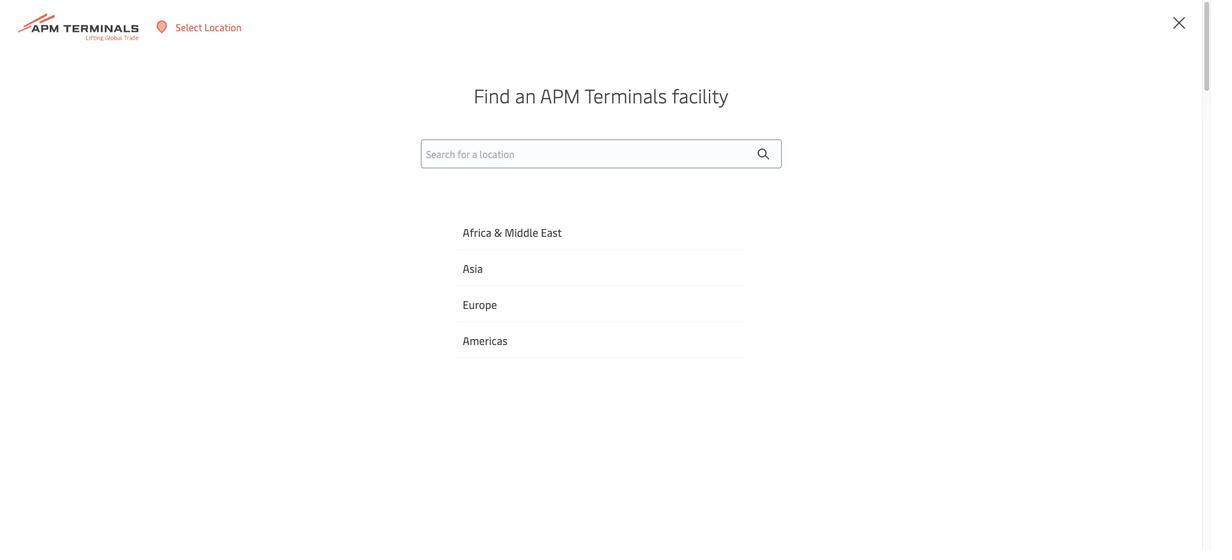 Task type: describe. For each thing, give the bounding box(es) containing it.
select location
[[176, 20, 242, 33]]

africa & middle east
[[463, 225, 562, 240]]

of
[[455, 314, 488, 362]]

asia
[[463, 261, 483, 276]]

africa
[[463, 225, 492, 240]]

an
[[515, 83, 536, 108]]

lifting the standard of responsibility
[[139, 314, 711, 362]]

facility
[[672, 83, 729, 108]]

standard
[[307, 314, 446, 362]]

login
[[1083, 20, 1106, 34]]

login / create account link
[[1060, 0, 1180, 54]]

find an apm terminals facility
[[474, 83, 729, 108]]

apm
[[540, 83, 581, 108]]

find
[[474, 83, 511, 108]]

create
[[1115, 20, 1142, 34]]

europe
[[463, 297, 497, 312]]

asia button
[[457, 250, 746, 287]]

&
[[494, 225, 502, 240]]

east
[[541, 225, 562, 240]]

europe button
[[457, 287, 746, 323]]



Task type: vqa. For each thing, say whether or not it's contained in the screenshot.
Login / Create Account
yes



Task type: locate. For each thing, give the bounding box(es) containing it.
africa & middle east button
[[457, 214, 746, 250]]

safety2 image
[[0, 54, 1203, 271]]

responsibility
[[497, 314, 711, 362]]

Search for a location search field
[[421, 140, 782, 169]]

americas
[[463, 334, 508, 349]]

americas button
[[457, 323, 746, 359]]

account
[[1144, 20, 1180, 34]]

location
[[205, 20, 242, 33]]

select
[[176, 20, 202, 33]]

lifting
[[139, 314, 238, 362]]

middle
[[505, 225, 539, 240]]

terminals
[[585, 83, 667, 108]]

login / create account
[[1083, 20, 1180, 34]]

/
[[1108, 20, 1112, 34]]

the
[[247, 314, 298, 362]]



